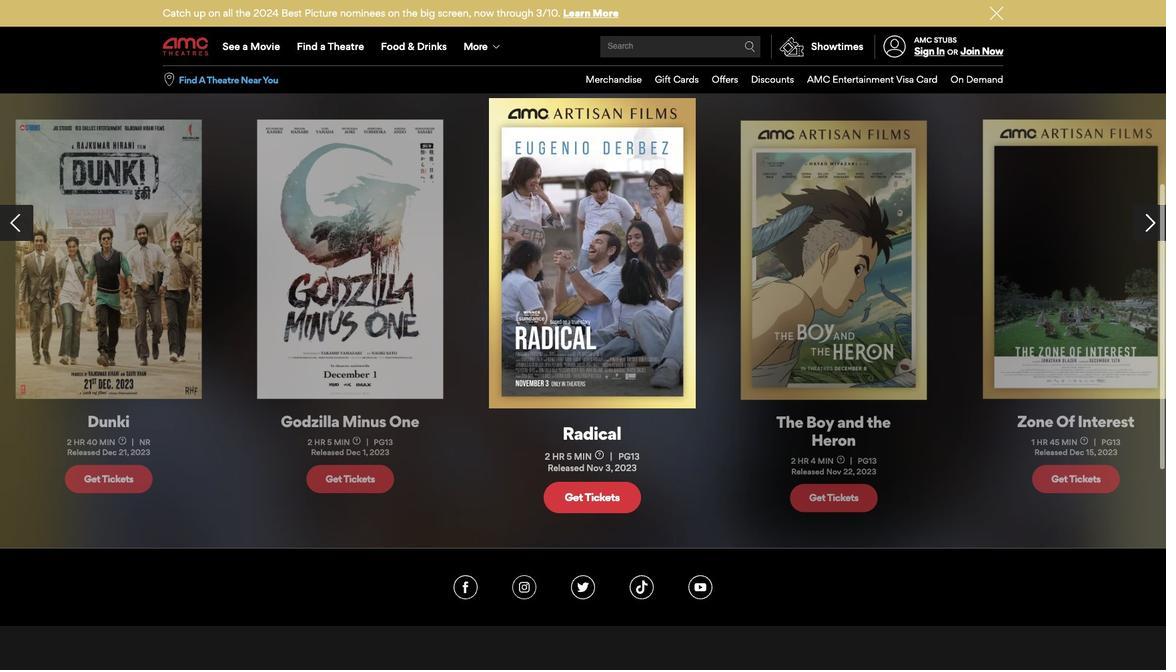 Task type: vqa. For each thing, say whether or not it's contained in the screenshot.


Task type: locate. For each thing, give the bounding box(es) containing it.
4
[[811, 456, 817, 466]]

get tickets link down 1,
[[307, 465, 395, 493]]

find a theatre near you
[[179, 74, 278, 85]]

card
[[917, 74, 938, 85]]

get tickets link down 22, on the bottom of the page
[[791, 484, 879, 512]]

released for godzilla minus one
[[311, 448, 345, 457]]

get down pg13 released nov 3, 2023 at bottom
[[565, 491, 583, 504]]

0 horizontal spatial 2 hr 5 min button
[[308, 437, 361, 448]]

hr left '40'
[[74, 437, 85, 447]]

a
[[243, 40, 248, 53], [320, 40, 326, 53]]

on
[[951, 74, 965, 85]]

more information about image inside 2 hr 40 min button
[[118, 437, 126, 445]]

the right all
[[236, 7, 251, 19]]

tickets down 1,
[[344, 473, 375, 485]]

dec left 21,
[[102, 448, 117, 457]]

1 horizontal spatial amc
[[808, 74, 831, 85]]

2 for dunki
[[67, 437, 72, 447]]

a down picture
[[320, 40, 326, 53]]

15,
[[1087, 448, 1096, 457]]

0 vertical spatial theatre
[[328, 40, 364, 53]]

get tickets link down 3, on the bottom right of page
[[544, 482, 641, 513]]

2 left 4
[[792, 456, 796, 466]]

menu containing more
[[163, 28, 1004, 65]]

dec inside nr released dec 21, 2023
[[102, 448, 117, 457]]

5 for radical
[[567, 451, 572, 462]]

theatre for a
[[328, 40, 364, 53]]

2023 right 1,
[[370, 448, 390, 457]]

2 horizontal spatial the
[[868, 412, 891, 432]]

released down 2 hr 40 min on the left of the page
[[67, 448, 100, 457]]

0 vertical spatial menu
[[163, 28, 1004, 65]]

get tickets link for radical
[[544, 482, 641, 513]]

2023 inside nr released dec 21, 2023
[[131, 448, 150, 457]]

radical link
[[504, 422, 680, 444]]

pg13 inside "pg13 released dec 15, 2023"
[[1102, 437, 1121, 447]]

hr inside button
[[74, 437, 85, 447]]

pg13 for godzilla minus one
[[374, 437, 393, 447]]

tickets for dunki
[[102, 473, 133, 485]]

join now button
[[961, 45, 1004, 58]]

released left 3, on the bottom right of page
[[548, 463, 585, 473]]

footer
[[0, 548, 1167, 670]]

pg13 released dec 15, 2023
[[1035, 437, 1121, 457]]

pg13 inside the pg13 released nov 22, 2023
[[858, 456, 878, 466]]

theatre for a
[[207, 74, 239, 85]]

get tickets link for godzilla minus one
[[307, 465, 395, 493]]

the
[[236, 7, 251, 19], [403, 7, 418, 19], [868, 412, 891, 432]]

interest
[[1078, 411, 1135, 431]]

0 horizontal spatial nov
[[587, 463, 604, 473]]

more down now
[[464, 40, 488, 53]]

pg13 right more information about image at bottom
[[619, 451, 640, 462]]

2023 inside "pg13 released dec 15, 2023"
[[1098, 448, 1118, 457]]

released inside "pg13 released dec 15, 2023"
[[1035, 448, 1068, 457]]

dec left 15,
[[1070, 448, 1085, 457]]

you
[[263, 74, 278, 85]]

movie poster for godzilla minus one image
[[258, 119, 444, 399]]

amc for sign
[[915, 35, 933, 45]]

find inside button
[[179, 74, 197, 85]]

get tickets down 3, on the bottom right of page
[[565, 491, 620, 504]]

1 horizontal spatial nov
[[827, 467, 842, 476]]

sign in button
[[915, 45, 945, 58]]

menu containing merchandise
[[573, 66, 1004, 93]]

1 horizontal spatial dec
[[347, 448, 361, 457]]

hr for godzilla minus one
[[315, 437, 326, 447]]

0 horizontal spatial 5
[[328, 437, 332, 447]]

more information about image for zone of interest
[[1081, 437, 1089, 445]]

showtimes
[[812, 40, 864, 53]]

pg13 inside pg13 released dec 1, 2023
[[374, 437, 393, 447]]

2023 inside pg13 released dec 1, 2023
[[370, 448, 390, 457]]

a right the see
[[243, 40, 248, 53]]

0 vertical spatial more
[[593, 7, 619, 19]]

2023 inside the pg13 released nov 22, 2023
[[857, 467, 877, 476]]

1 horizontal spatial on
[[388, 7, 400, 19]]

nov down more information about image at bottom
[[587, 463, 604, 473]]

1 hr 45 min button
[[1032, 437, 1089, 448]]

get tickets link for zone of interest
[[1033, 465, 1121, 493]]

sign
[[915, 45, 935, 58]]

more right learn
[[593, 7, 619, 19]]

2 down godzilla
[[308, 437, 313, 447]]

menu down learn
[[163, 28, 1004, 65]]

amc facebook image
[[454, 575, 478, 599], [454, 575, 478, 599]]

min for dunki
[[99, 437, 115, 447]]

1 horizontal spatial 2 hr 5 min button
[[545, 450, 604, 463]]

dec inside "pg13 released dec 15, 2023"
[[1070, 448, 1085, 457]]

nov left 22, on the bottom of the page
[[827, 467, 842, 476]]

0 vertical spatial find
[[297, 40, 318, 53]]

godzilla minus one link
[[271, 411, 430, 431]]

2023 right 3, on the bottom right of page
[[615, 463, 637, 473]]

1 a from the left
[[243, 40, 248, 53]]

2023 down the nr
[[131, 448, 150, 457]]

2 on from the left
[[388, 7, 400, 19]]

0 horizontal spatial 2 hr 5 min
[[308, 437, 350, 447]]

dunki
[[87, 411, 129, 431]]

food & drinks
[[381, 40, 447, 53]]

more information about image up 22, on the bottom of the page
[[837, 456, 845, 464]]

1 horizontal spatial 2 hr 5 min
[[545, 451, 592, 462]]

stubs
[[935, 35, 958, 45]]

2 inside 'button'
[[792, 456, 796, 466]]

find inside menu
[[297, 40, 318, 53]]

0 horizontal spatial theatre
[[207, 74, 239, 85]]

0 horizontal spatial amc
[[440, 33, 509, 69]]

pg13 inside pg13 released nov 3, 2023
[[619, 451, 640, 462]]

get for zone of interest
[[1052, 473, 1068, 485]]

hr
[[74, 437, 85, 447], [315, 437, 326, 447], [1037, 437, 1048, 447], [553, 451, 565, 462], [798, 456, 810, 466]]

released inside nr released dec 21, 2023
[[67, 448, 100, 457]]

find
[[297, 40, 318, 53], [179, 74, 197, 85]]

more information about image up 21,
[[118, 437, 126, 445]]

min for the boy and the heron
[[818, 456, 834, 466]]

1 vertical spatial 2 hr 5 min button
[[545, 450, 604, 463]]

5 left more information about image at bottom
[[567, 451, 572, 462]]

1 vertical spatial 5
[[567, 451, 572, 462]]

40
[[87, 437, 97, 447]]

released for radical
[[548, 463, 585, 473]]

2 horizontal spatial dec
[[1070, 448, 1085, 457]]

released down 2 hr 4 min
[[792, 467, 825, 476]]

more inside button
[[464, 40, 488, 53]]

amc up sign
[[915, 35, 933, 45]]

1 vertical spatial more
[[464, 40, 488, 53]]

get down pg13 released dec 1, 2023
[[326, 473, 342, 485]]

2 a from the left
[[320, 40, 326, 53]]

2023 right 22, on the bottom of the page
[[857, 467, 877, 476]]

3 dec from the left
[[1070, 448, 1085, 457]]

tickets down 21,
[[102, 473, 133, 485]]

nr released dec 21, 2023
[[67, 437, 151, 457]]

1 vertical spatial menu
[[573, 66, 1004, 93]]

2 left '40'
[[67, 437, 72, 447]]

2 dec from the left
[[347, 448, 361, 457]]

menu
[[163, 28, 1004, 65], [573, 66, 1004, 93]]

zone
[[1018, 411, 1054, 431]]

hr for the boy and the heron
[[798, 456, 810, 466]]

more information about image inside 2 hr 4 min 'button'
[[837, 456, 845, 464]]

tickets for the boy and the heron
[[828, 492, 859, 504]]

2
[[67, 437, 72, 447], [308, 437, 313, 447], [545, 451, 550, 462], [792, 456, 796, 466]]

min
[[99, 437, 115, 447], [334, 437, 350, 447], [1062, 437, 1078, 447], [574, 451, 592, 462], [818, 456, 834, 466]]

hr down radical link on the bottom of the page
[[553, 451, 565, 462]]

get tickets
[[84, 473, 133, 485], [326, 473, 375, 485], [1052, 473, 1101, 485], [565, 491, 620, 504], [810, 492, 859, 504]]

0 horizontal spatial find
[[179, 74, 197, 85]]

0 horizontal spatial a
[[243, 40, 248, 53]]

2023 right 15,
[[1098, 448, 1118, 457]]

theatre
[[328, 40, 364, 53], [207, 74, 239, 85]]

pg13 down interest
[[1102, 437, 1121, 447]]

2 hr 40 min
[[67, 437, 115, 447]]

learn more link
[[563, 7, 619, 19]]

get tickets down 22, on the bottom of the page
[[810, 492, 859, 504]]

the left big at the left of page
[[403, 7, 418, 19]]

released down godzilla
[[311, 448, 345, 457]]

get down "pg13 released dec 15, 2023"
[[1052, 473, 1068, 485]]

menu down showtimes image
[[573, 66, 1004, 93]]

min left more information about image at bottom
[[574, 451, 592, 462]]

a for theatre
[[320, 40, 326, 53]]

dec inside pg13 released dec 1, 2023
[[347, 448, 361, 457]]

amc
[[440, 33, 509, 69], [915, 35, 933, 45], [808, 74, 831, 85]]

more information about image
[[118, 437, 126, 445], [353, 437, 361, 445], [1081, 437, 1089, 445], [837, 456, 845, 464]]

movie poster for radical image
[[489, 98, 696, 408]]

more information about image inside 1 hr 45 min button
[[1081, 437, 1089, 445]]

now
[[983, 45, 1004, 58]]

find left a
[[179, 74, 197, 85]]

1
[[1032, 437, 1035, 447]]

21,
[[119, 448, 129, 457]]

2 for godzilla minus one
[[308, 437, 313, 447]]

2 down radical link on the bottom of the page
[[545, 451, 550, 462]]

min inside button
[[99, 437, 115, 447]]

get tickets down 21,
[[84, 473, 133, 485]]

tickets
[[102, 473, 133, 485], [344, 473, 375, 485], [1070, 473, 1101, 485], [585, 491, 620, 504], [828, 492, 859, 504]]

released
[[67, 448, 100, 457], [311, 448, 345, 457], [1035, 448, 1068, 457], [548, 463, 585, 473], [792, 467, 825, 476]]

released inside the pg13 released nov 22, 2023
[[792, 467, 825, 476]]

amc youtube image
[[689, 575, 713, 599]]

offers
[[712, 74, 739, 85]]

of
[[1057, 411, 1075, 431]]

amc stubs sign in or join now
[[915, 35, 1004, 58]]

learn
[[563, 7, 591, 19]]

hr for zone of interest
[[1037, 437, 1048, 447]]

on right nominees
[[388, 7, 400, 19]]

tickets for zone of interest
[[1070, 473, 1101, 485]]

0 horizontal spatial on
[[208, 7, 220, 19]]

tickets down 15,
[[1070, 473, 1101, 485]]

now
[[474, 7, 494, 19]]

and
[[838, 412, 865, 432]]

2 hr 5 min button down radical link on the bottom of the page
[[545, 450, 604, 463]]

min down godzilla minus one
[[334, 437, 350, 447]]

nov inside pg13 released nov 3, 2023
[[587, 463, 604, 473]]

5
[[328, 437, 332, 447], [567, 451, 572, 462]]

amc tiktok image
[[630, 575, 654, 599], [630, 575, 654, 599]]

more information about image inside 2 hr 5 min button
[[353, 437, 361, 445]]

get down the pg13 released nov 22, 2023
[[810, 492, 826, 504]]

more information about image for dunki
[[118, 437, 126, 445]]

get for dunki
[[84, 473, 100, 485]]

released for zone of interest
[[1035, 448, 1068, 457]]

get tickets link down 15,
[[1033, 465, 1121, 493]]

food & drinks link
[[373, 28, 456, 65]]

min right 4
[[818, 456, 834, 466]]

get tickets down 1,
[[326, 473, 375, 485]]

2 hr 5 min left more information about image at bottom
[[545, 451, 592, 462]]

the boy and the heron
[[777, 412, 891, 450]]

dec left 1,
[[347, 448, 361, 457]]

hr inside button
[[1037, 437, 1048, 447]]

min for radical
[[574, 451, 592, 462]]

on left all
[[208, 7, 220, 19]]

2 hr 5 min down godzilla
[[308, 437, 350, 447]]

1 dec from the left
[[102, 448, 117, 457]]

min inside button
[[1062, 437, 1078, 447]]

all
[[223, 7, 233, 19]]

the right and
[[868, 412, 891, 432]]

movie poster for dunki image
[[16, 119, 202, 399]]

international films at amc
[[162, 33, 509, 69]]

min inside 'button'
[[818, 456, 834, 466]]

nr
[[139, 437, 151, 447]]

get tickets down 15,
[[1052, 473, 1101, 485]]

get tickets link down 21,
[[65, 465, 153, 493]]

dunki link
[[29, 411, 188, 431]]

2 for radical
[[545, 451, 550, 462]]

more information about image down godzilla minus one link
[[353, 437, 361, 445]]

1 horizontal spatial theatre
[[328, 40, 364, 53]]

1 vertical spatial 2 hr 5 min
[[545, 451, 592, 462]]

get tickets for dunki
[[84, 473, 133, 485]]

2 hr 5 min button down godzilla minus one
[[308, 437, 361, 448]]

theatre inside button
[[207, 74, 239, 85]]

movie poster for zone of interest image
[[983, 119, 1167, 399]]

released inside pg13 released nov 3, 2023
[[548, 463, 585, 473]]

2 hr 5 min
[[308, 437, 350, 447], [545, 451, 592, 462]]

find down picture
[[297, 40, 318, 53]]

theatre right a
[[207, 74, 239, 85]]

nov
[[587, 463, 604, 473], [827, 467, 842, 476]]

1 vertical spatial theatre
[[207, 74, 239, 85]]

big
[[421, 7, 435, 19]]

get tickets link
[[65, 465, 153, 493], [307, 465, 395, 493], [1033, 465, 1121, 493], [544, 482, 641, 513], [791, 484, 879, 512]]

2 inside button
[[67, 437, 72, 447]]

get tickets for godzilla minus one
[[326, 473, 375, 485]]

1 horizontal spatial 5
[[567, 451, 572, 462]]

2023
[[131, 448, 150, 457], [370, 448, 390, 457], [1098, 448, 1118, 457], [615, 463, 637, 473], [857, 467, 877, 476]]

more information about image for godzilla minus one
[[353, 437, 361, 445]]

hr inside 'button'
[[798, 456, 810, 466]]

released inside pg13 released dec 1, 2023
[[311, 448, 345, 457]]

5 down godzilla
[[328, 437, 332, 447]]

hr left 4
[[798, 456, 810, 466]]

amc logo image
[[163, 38, 210, 56], [163, 38, 210, 56]]

pg13
[[374, 437, 393, 447], [1102, 437, 1121, 447], [619, 451, 640, 462], [858, 456, 878, 466]]

amc down showtimes link
[[808, 74, 831, 85]]

hr right '1'
[[1037, 437, 1048, 447]]

0 horizontal spatial more
[[464, 40, 488, 53]]

amc twitter image
[[571, 575, 595, 599], [571, 575, 595, 599]]

1 horizontal spatial a
[[320, 40, 326, 53]]

amc instagram image
[[513, 575, 537, 599], [513, 575, 537, 599]]

2023 for radical
[[615, 463, 637, 473]]

hr down godzilla
[[315, 437, 326, 447]]

tickets down 22, on the bottom of the page
[[828, 492, 859, 504]]

discounts link
[[739, 66, 795, 93]]

released down the 1 hr 45 min
[[1035, 448, 1068, 457]]

the inside 'the boy and the heron'
[[868, 412, 891, 432]]

more button
[[456, 28, 511, 65]]

2 horizontal spatial amc
[[915, 35, 933, 45]]

more information about image up 15,
[[1081, 437, 1089, 445]]

tickets down 3, on the bottom right of page
[[585, 491, 620, 504]]

min right 45
[[1062, 437, 1078, 447]]

theatre down nominees
[[328, 40, 364, 53]]

amc inside amc stubs sign in or join now
[[915, 35, 933, 45]]

released for dunki
[[67, 448, 100, 457]]

nov inside the pg13 released nov 22, 2023
[[827, 467, 842, 476]]

2023 inside pg13 released nov 3, 2023
[[615, 463, 637, 473]]

find a theatre near you button
[[179, 73, 278, 86]]

find for find a theatre
[[297, 40, 318, 53]]

0 vertical spatial 5
[[328, 437, 332, 447]]

see a movie
[[223, 40, 280, 53]]

pg13 down and
[[858, 456, 878, 466]]

a
[[199, 74, 205, 85]]

0 vertical spatial 2 hr 5 min
[[308, 437, 350, 447]]

3,
[[606, 463, 613, 473]]

more
[[593, 7, 619, 19], [464, 40, 488, 53]]

get down nr released dec 21, 2023
[[84, 473, 100, 485]]

0 vertical spatial 2 hr 5 min button
[[308, 437, 361, 448]]

3/10.
[[537, 7, 561, 19]]

amc down now
[[440, 33, 509, 69]]

pg13 down minus
[[374, 437, 393, 447]]

released for the boy and the heron
[[792, 467, 825, 476]]

min right '40'
[[99, 437, 115, 447]]

1 vertical spatial find
[[179, 74, 197, 85]]

0 horizontal spatial dec
[[102, 448, 117, 457]]

1 horizontal spatial find
[[297, 40, 318, 53]]

get
[[84, 473, 100, 485], [326, 473, 342, 485], [1052, 473, 1068, 485], [565, 491, 583, 504], [810, 492, 826, 504]]



Task type: describe. For each thing, give the bounding box(es) containing it.
best
[[282, 7, 302, 19]]

dec for dunki
[[102, 448, 117, 457]]

get for godzilla minus one
[[326, 473, 342, 485]]

merchandise link
[[573, 66, 642, 93]]

more information about image
[[596, 450, 604, 459]]

2 hr 40 min button
[[67, 437, 126, 448]]

1 on from the left
[[208, 7, 220, 19]]

see a movie link
[[214, 28, 289, 65]]

pg13 released dec 1, 2023
[[311, 437, 393, 457]]

min for godzilla minus one
[[334, 437, 350, 447]]

tickets for radical
[[585, 491, 620, 504]]

get for the boy and the heron
[[810, 492, 826, 504]]

sign in or join amc stubs element
[[875, 28, 1004, 65]]

hr for radical
[[553, 451, 565, 462]]

a for movie
[[243, 40, 248, 53]]

demand
[[967, 74, 1004, 85]]

1 horizontal spatial more
[[593, 7, 619, 19]]

2023 for zone of interest
[[1098, 448, 1118, 457]]

user profile image
[[876, 36, 914, 58]]

2 hr 5 min button for radical
[[545, 450, 604, 463]]

showtimes link
[[772, 35, 864, 59]]

tickets for godzilla minus one
[[344, 473, 375, 485]]

or
[[948, 47, 959, 57]]

2 hr 4 min
[[792, 456, 834, 466]]

films
[[335, 33, 404, 69]]

1 horizontal spatial the
[[403, 7, 418, 19]]

0 horizontal spatial the
[[236, 7, 251, 19]]

in
[[937, 45, 945, 58]]

nov for radical
[[587, 463, 604, 473]]

showtimes image
[[772, 35, 812, 59]]

picture
[[305, 7, 338, 19]]

submit search icon image
[[745, 41, 756, 52]]

amc for visa
[[808, 74, 831, 85]]

gift cards
[[655, 74, 699, 85]]

radical
[[563, 422, 622, 444]]

more information about image for the boy and the heron
[[837, 456, 845, 464]]

amc youtube image
[[689, 575, 713, 599]]

get tickets for zone of interest
[[1052, 473, 1101, 485]]

5 for godzilla minus one
[[328, 437, 332, 447]]

get tickets for the boy and the heron
[[810, 492, 859, 504]]

zone of interest link
[[997, 411, 1156, 431]]

2 hr 4 min button
[[792, 456, 845, 467]]

godzilla
[[281, 411, 340, 431]]

on demand link
[[938, 66, 1004, 93]]

pg13 for the boy and the heron
[[858, 456, 878, 466]]

boy
[[807, 412, 835, 432]]

one
[[390, 411, 420, 431]]

offers link
[[699, 66, 739, 93]]

up
[[194, 7, 206, 19]]

amc entertainment visa card link
[[795, 66, 938, 93]]

godzilla minus one
[[281, 411, 420, 431]]

get tickets for radical
[[565, 491, 620, 504]]

movie poster for the boy and the heron image
[[741, 120, 928, 400]]

pg13 released nov 3, 2023
[[548, 451, 640, 473]]

zone of interest
[[1018, 411, 1135, 431]]

get tickets link for the boy and the heron
[[791, 484, 879, 512]]

&
[[408, 40, 415, 53]]

international
[[162, 33, 329, 69]]

2023 for the boy and the heron
[[857, 467, 877, 476]]

2 for the boy and the heron
[[792, 456, 796, 466]]

discounts
[[752, 74, 795, 85]]

1 hr 45 min
[[1032, 437, 1078, 447]]

find a theatre link
[[289, 28, 373, 65]]

pg13 released nov 22, 2023
[[792, 456, 878, 476]]

cards
[[674, 74, 699, 85]]

get for radical
[[565, 491, 583, 504]]

drinks
[[417, 40, 447, 53]]

visa
[[897, 74, 915, 85]]

at
[[410, 33, 436, 69]]

near
[[241, 74, 261, 85]]

2023 for dunki
[[131, 448, 150, 457]]

amc entertainment visa card
[[808, 74, 938, 85]]

on demand
[[951, 74, 1004, 85]]

pg13 for radical
[[619, 451, 640, 462]]

45
[[1050, 437, 1060, 447]]

2 hr 5 min for godzilla minus one
[[308, 437, 350, 447]]

nov for the boy and the heron
[[827, 467, 842, 476]]

food
[[381, 40, 406, 53]]

through
[[497, 7, 534, 19]]

get tickets link for dunki
[[65, 465, 153, 493]]

catch up on all the 2024 best picture nominees on the big screen, now through 3/10. learn more
[[163, 7, 619, 19]]

screen,
[[438, 7, 472, 19]]

min for zone of interest
[[1062, 437, 1078, 447]]

minus
[[343, 411, 387, 431]]

entertainment
[[833, 74, 894, 85]]

nominees
[[340, 7, 386, 19]]

22,
[[844, 467, 855, 476]]

search the AMC website text field
[[606, 42, 745, 52]]

2 hr 5 min button for godzilla minus one
[[308, 437, 361, 448]]

movie
[[251, 40, 280, 53]]

dec for zone of interest
[[1070, 448, 1085, 457]]

1,
[[363, 448, 368, 457]]

find for find a theatre near you
[[179, 74, 197, 85]]

pg13 for zone of interest
[[1102, 437, 1121, 447]]

the
[[777, 412, 804, 432]]

heron
[[812, 430, 856, 450]]

2 hr 5 min for radical
[[545, 451, 592, 462]]

gift
[[655, 74, 671, 85]]

2024
[[254, 7, 279, 19]]

2023 for godzilla minus one
[[370, 448, 390, 457]]

find a theatre
[[297, 40, 364, 53]]

see
[[223, 40, 240, 53]]

catch
[[163, 7, 191, 19]]

hr for dunki
[[74, 437, 85, 447]]

join
[[961, 45, 981, 58]]

dec for godzilla minus one
[[347, 448, 361, 457]]



